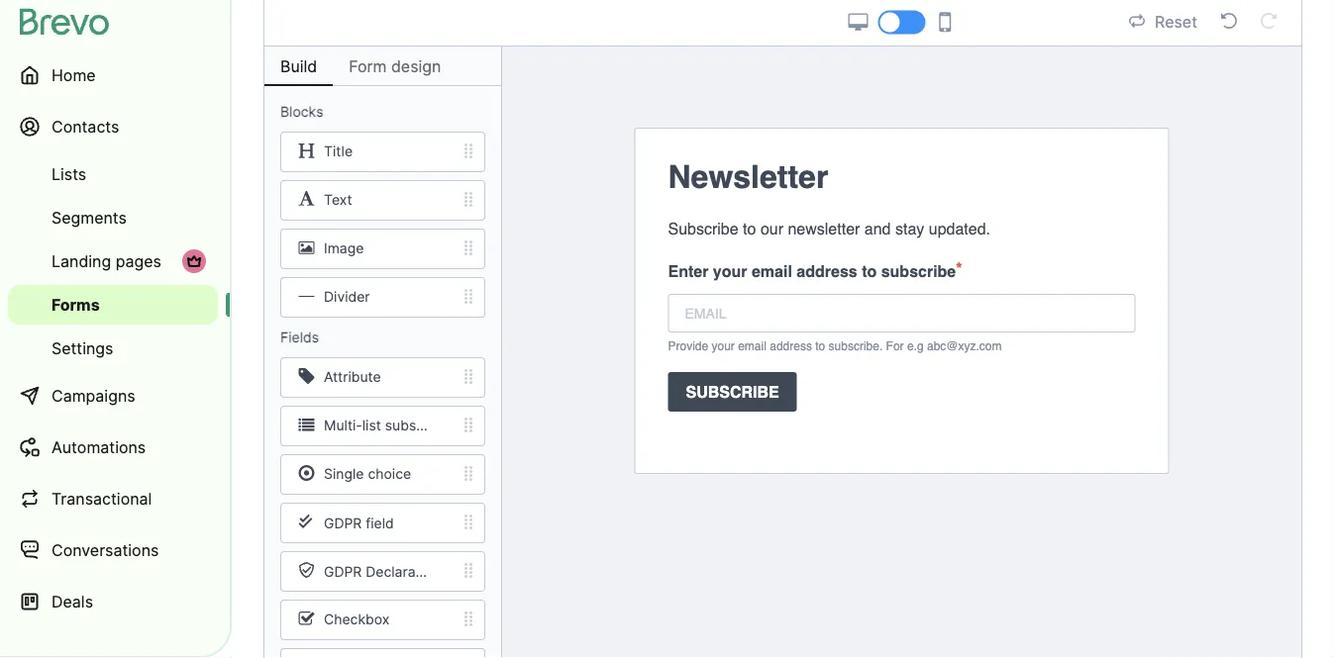Task type: locate. For each thing, give the bounding box(es) containing it.
0 vertical spatial to
[[743, 219, 756, 238]]

to
[[743, 219, 756, 238], [862, 262, 877, 280], [815, 339, 825, 353]]

gdpr left field
[[324, 515, 362, 532]]

1 gdpr from the top
[[324, 515, 362, 532]]

provide
[[668, 339, 708, 353]]

reset button
[[1123, 9, 1204, 35]]

Subscribe to our newsletter and stay updated. text field
[[668, 217, 1136, 241]]

declaration
[[366, 564, 440, 581]]

to down and
[[862, 262, 877, 280]]

deals
[[52, 592, 93, 612]]

your right provide
[[712, 339, 735, 353]]

stay
[[895, 219, 924, 238]]

attribute button
[[264, 358, 501, 398]]

your
[[713, 262, 747, 280], [712, 339, 735, 353]]

provide your email address to subscribe. for e.g abc@xyz.com
[[668, 339, 1002, 353]]

your right enter
[[713, 262, 747, 280]]

1 vertical spatial your
[[712, 339, 735, 353]]

contacts
[[52, 117, 119, 136]]

email up 'subscribe' at the right of page
[[738, 339, 767, 353]]

0 vertical spatial email
[[752, 262, 792, 280]]

campaigns link
[[8, 372, 218, 420]]

conversations link
[[8, 527, 218, 575]]

landing
[[52, 252, 111, 271]]

0 vertical spatial address
[[797, 262, 858, 280]]

to for subscribe
[[862, 262, 877, 280]]

2 vertical spatial to
[[815, 339, 825, 353]]

landing pages link
[[8, 242, 218, 281]]

multi-list subscription
[[324, 418, 466, 435]]

multi-
[[324, 418, 362, 435]]

to left our
[[743, 219, 756, 238]]

1 vertical spatial gdpr
[[324, 564, 362, 581]]

1 vertical spatial email
[[738, 339, 767, 353]]

text
[[324, 192, 352, 209]]

0 horizontal spatial to
[[743, 219, 756, 238]]

address
[[797, 262, 858, 280], [770, 339, 812, 353]]

1 vertical spatial to
[[862, 262, 877, 280]]

gdpr field button
[[264, 503, 501, 544]]

gdpr declaration button
[[264, 552, 501, 592]]

2 gdpr from the top
[[324, 564, 362, 581]]

Newsletter text field
[[668, 154, 1136, 201]]

address for subscribe.
[[770, 339, 812, 353]]

gdpr
[[324, 515, 362, 532], [324, 564, 362, 581]]

subscribe.
[[829, 339, 883, 353]]

newsletter
[[788, 219, 860, 238]]

0 vertical spatial gdpr
[[324, 515, 362, 532]]

blocks
[[280, 104, 323, 120]]

None text field
[[668, 294, 1136, 333]]

lists
[[52, 164, 86, 184]]

list
[[362, 418, 381, 435]]

build link
[[264, 47, 333, 86]]

form design
[[349, 56, 441, 76]]

contacts link
[[8, 103, 218, 151]]

1 vertical spatial address
[[770, 339, 812, 353]]

1 horizontal spatial to
[[815, 339, 825, 353]]

build
[[280, 56, 317, 76]]

settings link
[[8, 329, 218, 368]]

subscribe to our newsletter and stay updated.
[[668, 219, 991, 238]]

address left subscribe.
[[770, 339, 812, 353]]

gdpr field
[[324, 515, 394, 532]]

subscribe
[[881, 262, 956, 280]]

email down our
[[752, 262, 792, 280]]

title
[[324, 143, 353, 160]]

for
[[886, 339, 904, 353]]

2 horizontal spatial to
[[862, 262, 877, 280]]

subscribe to our newsletter and stay updated. button
[[652, 209, 1152, 249]]

address down subscribe to our newsletter and stay updated.
[[797, 262, 858, 280]]

form design link
[[333, 47, 457, 86]]

email
[[752, 262, 792, 280], [738, 339, 767, 353]]

0 vertical spatial your
[[713, 262, 747, 280]]

gdpr for gdpr field
[[324, 515, 362, 532]]

settings
[[52, 339, 113, 358]]

campaigns
[[52, 386, 135, 406]]

gdpr up the checkbox
[[324, 564, 362, 581]]

to left subscribe.
[[815, 339, 825, 353]]

left___rvooi image
[[186, 254, 202, 269]]

single choice button
[[264, 455, 501, 495]]

and
[[865, 219, 891, 238]]



Task type: describe. For each thing, give the bounding box(es) containing it.
text button
[[264, 180, 501, 221]]

to for subscribe.
[[815, 339, 825, 353]]

segments
[[52, 208, 127, 227]]

field
[[366, 515, 394, 532]]

title button
[[264, 132, 501, 172]]

lists link
[[8, 155, 218, 194]]

updated.
[[929, 219, 991, 238]]

your for enter
[[713, 262, 747, 280]]

divider
[[324, 289, 370, 306]]

multi-list subscription button
[[264, 406, 501, 447]]

forms
[[52, 295, 100, 314]]

divider button
[[264, 277, 501, 318]]

forms link
[[8, 285, 218, 325]]

subscribe button
[[652, 365, 1152, 420]]

email for enter
[[752, 262, 792, 280]]

image
[[324, 240, 364, 257]]

image button
[[264, 229, 501, 269]]

checkbox button
[[264, 600, 501, 641]]

enter
[[668, 262, 709, 280]]

reset
[[1155, 12, 1198, 32]]

to inside "subscribe to our newsletter and stay updated." text box
[[743, 219, 756, 238]]

transactional
[[52, 489, 152, 509]]

automations
[[52, 438, 146, 457]]

single
[[324, 466, 364, 483]]

automations link
[[8, 424, 218, 472]]

transactional link
[[8, 475, 218, 523]]

landing pages
[[52, 252, 161, 271]]

deals link
[[8, 578, 218, 626]]

design
[[391, 56, 441, 76]]

email for provide
[[738, 339, 767, 353]]

abc@xyz.com
[[927, 339, 1002, 353]]

enter your email address to subscribe
[[668, 262, 956, 280]]

pages
[[116, 252, 161, 271]]

address for subscribe
[[797, 262, 858, 280]]

subscribe
[[686, 383, 779, 401]]

subscribe
[[668, 219, 739, 238]]

segments link
[[8, 198, 218, 238]]

form
[[349, 56, 387, 76]]

newsletter
[[668, 159, 828, 196]]

gdpr for gdpr declaration
[[324, 564, 362, 581]]

e.g
[[907, 339, 924, 353]]

checkbox
[[324, 612, 390, 629]]

your for provide
[[712, 339, 735, 353]]

home
[[52, 65, 96, 85]]

conversations
[[52, 541, 159, 560]]

fields
[[280, 329, 319, 346]]

choice
[[368, 466, 411, 483]]

subscription
[[385, 418, 466, 435]]

home link
[[8, 52, 218, 99]]

our
[[761, 219, 784, 238]]

single choice
[[324, 466, 411, 483]]

attribute
[[324, 369, 381, 386]]

gdpr declaration
[[324, 564, 440, 581]]

newsletter button
[[652, 146, 1152, 209]]



Task type: vqa. For each thing, say whether or not it's contained in the screenshot.
the Single choice 'button'
yes



